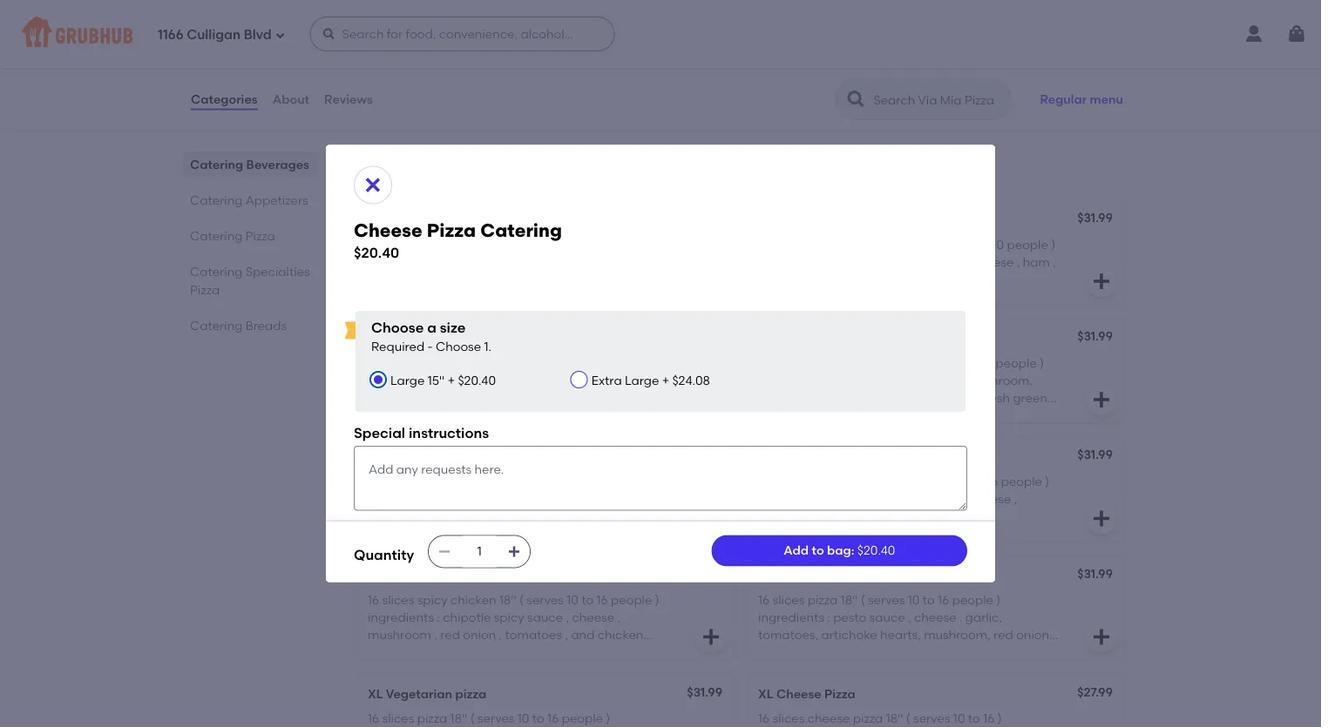 Task type: locate. For each thing, give the bounding box(es) containing it.
regular menu button
[[1032, 80, 1131, 119]]

1 vertical spatial $20.40
[[458, 373, 496, 388]]

1 vertical spatial garlic
[[833, 492, 867, 507]]

svg image
[[1287, 24, 1307, 44], [275, 30, 286, 41], [1091, 271, 1112, 292], [701, 508, 722, 529], [1091, 508, 1112, 529], [438, 545, 452, 559], [701, 627, 722, 648], [1091, 627, 1112, 648]]

sauce inside 16 slices combination pizza 18'' serves ( 6 to 10 people ) ingredients : tomatoes sauce , salami linguica , mushroom,green peppers black olives and sausage .
[[554, 373, 590, 388]]

ingredients inside 16 slices chicken pizza 18'' ( serves 10 to 16 people ) ingredients : garlic sauce , cilantro . cheese , mushroom , red onion and chicken .
[[758, 492, 825, 507]]

garlic
[[833, 373, 867, 388], [833, 492, 867, 507]]

: down xl chipotle chicken
[[437, 611, 440, 625]]

sticks
[[432, 56, 466, 71], [838, 56, 872, 71], [854, 81, 887, 96]]

red up bag:
[[831, 510, 851, 524]]

catering
[[190, 157, 243, 172], [354, 160, 436, 182], [190, 193, 243, 207], [450, 212, 503, 227], [480, 219, 562, 242], [190, 228, 243, 243], [190, 264, 243, 279], [190, 318, 243, 333]]

pepperoni sticks
[[368, 56, 466, 71]]

slices inside 16 slices pizza 18'' ( serves 10 to 16 people )
[[382, 711, 414, 726]]

ingredients up pineapple
[[758, 255, 825, 269]]

pizza down the 'xl vegetarian pizza'
[[417, 711, 447, 726]]

xl down special
[[368, 450, 383, 464]]

red inside 16 slices spicy chicken 18'' ( serves 10 to 16 people ) ingredients : chipotle spicy sauce , cheese , mushroom , red onion , tomatoes , and chicken marinated with chipotle sauce .
[[440, 628, 460, 643]]

menu
[[1090, 92, 1124, 107]]

0 horizontal spatial spicy
[[417, 593, 448, 608]]

1 horizontal spatial +
[[662, 373, 669, 388]]

0 horizontal spatial extra
[[553, 474, 584, 489]]

18''
[[529, 356, 546, 370], [889, 356, 906, 370], [632, 474, 649, 489], [890, 474, 907, 489], [499, 593, 517, 608], [841, 593, 858, 608], [450, 711, 467, 726], [886, 711, 903, 726]]

) inside 16 slices chicken pizza 18'' ( serves 10 to 16 people ) ingredients : garlic sauce , cilantro . cheese , mushroom , red onion and chicken .
[[1045, 474, 1050, 489]]

ingredients down italiana
[[758, 373, 825, 388]]

catering beverages
[[190, 157, 309, 172]]

slices for 16 slices cheese pizza 18'' ( serves 10 to 16 )
[[773, 711, 805, 726]]

1 horizontal spatial catering pizza
[[354, 160, 489, 182]]

ingredients inside 16 slices combination pizza 18'' serves ( 6 to 10 people ) ingredients : tomatoes sauce , salami linguica , mushroom,green peppers black olives and sausage .
[[419, 373, 485, 388]]

people
[[986, 81, 1027, 96], [1007, 237, 1048, 252], [996, 356, 1037, 370], [368, 373, 409, 388], [1001, 474, 1042, 489], [452, 492, 493, 507], [611, 593, 652, 608], [952, 593, 994, 608], [562, 711, 603, 726]]

0 horizontal spatial $20.40
[[354, 244, 399, 261]]

. inside 16 slices spicy chicken 18'' ( serves 10 to 16 people ) ingredients : chipotle spicy sauce , cheese , mushroom , red onion , tomatoes , and chicken marinated with chipotle sauce .
[[551, 646, 554, 661]]

onion inside 16 slices pizza 18'' ( serves 10 to 16 people ) ingredients : pesto sauce , cheese . garlic, tomatoes, artichoke hearts, mushroom, red onion and chicken
[[1016, 628, 1050, 643]]

ingredients for chicken
[[758, 492, 825, 507]]

tomatoes up 16 slices pizza 18'' ( serves 10 to 16 people )
[[505, 628, 562, 643]]

cheese inside 16 slices hawaiian pizza  18" ( serves 6 to 10 people ) ingredients : tomatoes sauce , extra cheese , ham , pineapple .
[[972, 255, 1014, 269]]

choose a size required - choose 1.
[[371, 320, 492, 354]]

extra
[[938, 255, 969, 269], [553, 474, 584, 489]]

mushroom up marinated
[[368, 628, 431, 643]]

to inside 16 slices italiana pizza 18'' ( serves 6 to 10 people ) ingredients : garlic sauce , cheese , mushroom, tomatoes ,sausage , and topped with fresh green onion .
[[966, 356, 978, 370]]

slices inside 16 slices pizza 18'' ( serves 10 to 16 people ) ingredients : pesto sauce , cheese . garlic, tomatoes, artichoke hearts, mushroom, red onion and chicken
[[773, 593, 805, 608]]

: up add to bag: $20.40
[[827, 492, 831, 507]]

16 slices combination pizza 18'' serves ( 6 to 10 people ) ingredients : tomatoes sauce , salami linguica , mushroom,green peppers black olives and sausage .
[[368, 356, 675, 423]]

garlic for chicken
[[833, 492, 867, 507]]

pizza
[[867, 237, 897, 252], [496, 356, 526, 370], [857, 474, 887, 489], [808, 593, 838, 608], [455, 687, 487, 702], [417, 711, 447, 726], [853, 711, 883, 726]]

$20.40 down cheese pizza catering
[[354, 244, 399, 261]]

large up linguica
[[390, 373, 425, 388]]

onion
[[758, 409, 791, 423], [854, 510, 887, 524], [463, 628, 496, 643], [1016, 628, 1050, 643]]

2 horizontal spatial $20.40
[[858, 544, 896, 559]]

ingredients for italiana
[[758, 373, 825, 388]]

chipotle
[[382, 568, 434, 583]]

1 horizontal spatial with
[[526, 474, 550, 489]]

blast
[[451, 450, 481, 464]]

svg image up reviews
[[322, 27, 336, 41]]

) inside 16 slices double pepperoni with extra cheese 18'' ( serves 10 to 16 people )
[[496, 492, 501, 507]]

tomatoes up peppers
[[494, 373, 551, 388]]

special instructions
[[354, 424, 489, 441]]

to inside 16 slices pizza 18'' ( serves 10 to 16 people ) ingredients : pesto sauce , cheese . garlic, tomatoes, artichoke hearts, mushroom, red onion and chicken
[[923, 593, 935, 608]]

1 horizontal spatial mushroom
[[758, 510, 822, 524]]

32
[[758, 81, 772, 96]]

tomatoes inside 16 slices hawaiian pizza  18" ( serves 6 to 10 people ) ingredients : tomatoes sauce , extra cheese , ham , pineapple .
[[833, 255, 891, 269]]

: inside 16 slices chicken pizza 18'' ( serves 10 to 16 people ) ingredients : garlic sauce , cilantro . cheese , mushroom , red onion and chicken .
[[827, 492, 831, 507]]

: inside 16 slices spicy chicken 18'' ( serves 10 to 16 people ) ingredients : chipotle spicy sauce , cheese , mushroom , red onion , tomatoes , and chicken marinated with chipotle sauce .
[[437, 611, 440, 625]]

0 vertical spatial ranch
[[800, 56, 835, 71]]

slices inside 16 slices hawaiian pizza  18" ( serves 6 to 10 people ) ingredients : tomatoes sauce , extra cheese , ham , pineapple .
[[773, 237, 805, 252]]

size
[[440, 320, 466, 337]]

$20.40 for 15"
[[458, 373, 496, 388]]

,
[[932, 255, 935, 269], [1017, 255, 1020, 269], [1053, 255, 1056, 269], [593, 373, 596, 388], [909, 373, 912, 388], [960, 373, 963, 388], [418, 391, 421, 406], [875, 391, 878, 406], [909, 492, 912, 507], [1014, 492, 1017, 507], [825, 510, 828, 524], [566, 611, 569, 625], [618, 611, 621, 625], [908, 611, 911, 625], [434, 628, 438, 643], [499, 628, 502, 643], [565, 628, 568, 643]]

)
[[1030, 81, 1034, 96], [1051, 237, 1056, 252], [1040, 356, 1044, 370], [412, 373, 416, 388], [972, 450, 977, 464], [1045, 474, 1050, 489], [496, 492, 501, 507], [655, 593, 660, 608], [997, 593, 1001, 608], [606, 711, 610, 726], [998, 711, 1002, 726]]

chipotle up the 'xl vegetarian pizza'
[[461, 646, 509, 661]]

ingredients down combination on the left of page
[[419, 373, 485, 388]]

peppers
[[528, 391, 577, 406]]

svg image inside main navigation navigation
[[322, 27, 336, 41]]

0 horizontal spatial +
[[448, 373, 455, 388]]

(
[[889, 81, 894, 96], [920, 237, 924, 252], [589, 356, 593, 370], [909, 356, 913, 370], [868, 450, 873, 464], [652, 474, 656, 489], [910, 474, 914, 489], [520, 593, 524, 608], [861, 593, 865, 608], [470, 711, 475, 726], [906, 711, 911, 726]]

people inside 16 slices pizza 18'' ( serves 10 to 16 people ) ingredients : pesto sauce , cheese . garlic, tomatoes, artichoke hearts, mushroom, red onion and chicken
[[952, 593, 994, 608]]

16 slices pizza 18'' ( serves 10 to 16 people ) ingredients : pesto sauce , cheese . garlic, tomatoes, artichoke hearts, mushroom, red onion and chicken
[[758, 593, 1050, 661]]

mushroom, inside 16 slices pizza 18'' ( serves 10 to 16 people ) ingredients : pesto sauce , cheese . garlic, tomatoes, artichoke hearts, mushroom, red onion and chicken
[[924, 628, 991, 643]]

with
[[954, 391, 978, 406], [526, 474, 550, 489], [433, 646, 458, 661]]

with right pepperoni
[[526, 474, 550, 489]]

$20.40
[[354, 244, 399, 261], [458, 373, 496, 388], [858, 544, 896, 559]]

catering inside "button"
[[450, 212, 503, 227]]

fresh
[[981, 391, 1010, 406]]

large
[[390, 373, 425, 388], [625, 373, 659, 388]]

categories button
[[190, 68, 259, 131]]

extra
[[592, 373, 622, 388]]

pepperoni
[[461, 474, 523, 489]]

extra inside 16 slices hawaiian pizza  18" ( serves 6 to 10 people ) ingredients : tomatoes sauce , extra cheese , ham , pineapple .
[[938, 255, 969, 269]]

xl for xl combo pizza
[[368, 331, 383, 346]]

0 horizontal spatial choose
[[371, 320, 424, 337]]

ingredients for hawaiian
[[758, 255, 825, 269]]

catering pizza down catering appetizers
[[190, 228, 275, 243]]

slices down xl pepperoni blast
[[382, 474, 414, 489]]

2 + from the left
[[662, 373, 669, 388]]

garlic up ,sausage on the right bottom of page
[[833, 373, 867, 388]]

pizza inside cheese pizza catering $20.40
[[427, 219, 476, 242]]

) inside 16 slices combination pizza 18'' serves ( 6 to 10 people ) ingredients : tomatoes sauce , salami linguica , mushroom,green peppers black olives and sausage .
[[412, 373, 416, 388]]

cheese inside "button"
[[368, 212, 413, 227]]

pizza left 18" at right top
[[867, 237, 897, 252]]

choose up required
[[371, 320, 424, 337]]

0 vertical spatial with
[[954, 391, 978, 406]]

sauce inside 16 slices hawaiian pizza  18" ( serves 6 to 10 people ) ingredients : tomatoes sauce , extra cheese , ham , pineapple .
[[893, 255, 929, 269]]

( inside 16 slices pizza 18'' ( serves 10 to 16 people ) ingredients : pesto sauce , cheese . garlic, tomatoes, artichoke hearts, mushroom, red onion and chicken
[[861, 593, 865, 608]]

search icon image
[[846, 89, 867, 110]]

xl for xl garlic chicken ( via mia chicken )
[[758, 450, 774, 464]]

spicy down xl chipotle chicken
[[417, 593, 448, 608]]

bacon
[[775, 81, 813, 96]]

choose up combination on the left of page
[[436, 339, 481, 354]]

10 inside 16 slices combination pizza 18'' serves ( 6 to 10 people ) ingredients : tomatoes sauce , salami linguica , mushroom,green peppers black olives and sausage .
[[621, 356, 633, 370]]

, inside 16 slices pizza 18'' ( serves 10 to 16 people ) ingredients : pesto sauce , cheese . garlic, tomatoes, artichoke hearts, mushroom, red onion and chicken
[[908, 611, 911, 625]]

pepperoni up reviews
[[368, 56, 429, 71]]

serves inside 16 slices spicy chicken 18'' ( serves 10 to 16 people ) ingredients : chipotle spicy sauce , cheese , mushroom , red onion , tomatoes , and chicken marinated with chipotle sauce .
[[527, 593, 564, 608]]

extra right pepperoni
[[553, 474, 584, 489]]

tomatoes
[[833, 255, 891, 269], [494, 373, 551, 388], [758, 391, 815, 406], [505, 628, 562, 643]]

16 inside 16 slices hawaiian pizza  18" ( serves 6 to 10 people ) ingredients : tomatoes sauce , extra cheese , ham , pineapple .
[[758, 237, 770, 252]]

2 horizontal spatial 6
[[967, 237, 974, 252]]

: inside 16 slices combination pizza 18'' serves ( 6 to 10 people ) ingredients : tomatoes sauce , salami linguica , mushroom,green peppers black olives and sausage .
[[488, 373, 491, 388]]

1 horizontal spatial red
[[831, 510, 851, 524]]

red up the 'xl vegetarian pizza'
[[440, 628, 460, 643]]

red
[[831, 510, 851, 524], [440, 628, 460, 643], [994, 628, 1014, 643]]

ingredients inside 16 slices pizza 18'' ( serves 10 to 16 people ) ingredients : pesto sauce , cheese . garlic, tomatoes, artichoke hearts, mushroom, red onion and chicken
[[758, 611, 825, 625]]

choose
[[371, 320, 424, 337], [436, 339, 481, 354]]

Search Via Mia Pizza search field
[[872, 92, 1005, 108]]

2 vertical spatial $20.40
[[858, 544, 896, 559]]

slices down garlic on the bottom right of page
[[773, 474, 805, 489]]

with inside 16 slices spicy chicken 18'' ( serves 10 to 16 people ) ingredients : chipotle spicy sauce , cheese , mushroom , red onion , tomatoes , and chicken marinated with chipotle sauce .
[[433, 646, 458, 661]]

pizza inside 'catering specialties pizza'
[[190, 282, 220, 297]]

( inside 16 slices double pepperoni with extra cheese 18'' ( serves 10 to 16 people )
[[652, 474, 656, 489]]

10 inside 16 slices spicy chicken 18'' ( serves 10 to 16 people ) ingredients : chipotle spicy sauce , cheese , mushroom , red onion , tomatoes , and chicken marinated with chipotle sauce .
[[567, 593, 579, 608]]

large up olives
[[625, 373, 659, 388]]

cheese
[[972, 255, 1014, 269], [915, 373, 957, 388], [587, 474, 629, 489], [969, 492, 1011, 507], [572, 611, 615, 625], [914, 611, 957, 625], [808, 711, 850, 726]]

0 horizontal spatial red
[[440, 628, 460, 643]]

0 vertical spatial choose
[[371, 320, 424, 337]]

catering breads
[[190, 318, 287, 333]]

xl left 'vegetarian' on the bottom left of the page
[[368, 687, 383, 702]]

catering pizza inside tab
[[190, 228, 275, 243]]

1 garlic from the top
[[833, 373, 867, 388]]

cheese inside cheese pizza catering $20.40
[[354, 219, 422, 242]]

mushroom, down garlic,
[[924, 628, 991, 643]]

1 vertical spatial catering pizza
[[190, 228, 275, 243]]

1 large from the left
[[390, 373, 425, 388]]

catering pizza tab
[[190, 227, 312, 245]]

chipotle
[[443, 611, 491, 625], [461, 646, 509, 661]]

0 horizontal spatial large
[[390, 373, 425, 388]]

regular menu
[[1040, 92, 1124, 107]]

: inside 16 slices hawaiian pizza  18" ( serves 6 to 10 people ) ingredients : tomatoes sauce , extra cheese , ham , pineapple .
[[827, 255, 831, 269]]

pizza inside 16 slices hawaiian pizza  18" ( serves 6 to 10 people ) ingredients : tomatoes sauce , extra cheese , ham , pineapple .
[[867, 237, 897, 252]]

chicken
[[816, 450, 865, 464], [819, 568, 868, 583]]

green
[[1013, 391, 1048, 406]]

$20.40 right bag:
[[858, 544, 896, 559]]

slices inside 16 slices double pepperoni with extra cheese 18'' ( serves 10 to 16 people )
[[382, 474, 414, 489]]

chicken for chicken
[[816, 450, 865, 464]]

1 horizontal spatial 6
[[956, 356, 963, 370]]

chicken down bag:
[[819, 568, 868, 583]]

+ right 15"
[[448, 373, 455, 388]]

1 vertical spatial spicy
[[494, 611, 524, 625]]

1 horizontal spatial large
[[625, 373, 659, 388]]

catering appetizers tab
[[190, 191, 312, 209]]

slices down xl cheese pizza
[[773, 711, 805, 726]]

with up the 'xl vegetarian pizza'
[[433, 646, 458, 661]]

mushroom
[[758, 510, 822, 524], [368, 628, 431, 643]]

large 15" + $20.40
[[390, 373, 496, 388]]

garlic,
[[966, 611, 1002, 625]]

1 + from the left
[[448, 373, 455, 388]]

: down hawaiian
[[827, 255, 831, 269]]

10
[[992, 237, 1004, 252], [621, 356, 633, 370], [981, 356, 993, 370], [957, 474, 969, 489], [408, 492, 420, 507], [567, 593, 579, 608], [908, 593, 920, 608], [518, 711, 529, 726], [953, 711, 965, 726]]

$31.99
[[1078, 211, 1113, 225], [1078, 329, 1113, 344], [687, 448, 723, 463], [1078, 448, 1113, 463], [687, 566, 723, 581], [1078, 566, 1113, 581], [687, 685, 723, 700]]

pizza down xl pesto chicken on the right bottom of page
[[808, 593, 838, 608]]

0 horizontal spatial catering pizza
[[190, 228, 275, 243]]

chicken
[[922, 450, 969, 464], [808, 474, 854, 489], [916, 510, 962, 524], [437, 568, 483, 583], [451, 593, 497, 608], [598, 628, 644, 643], [785, 646, 831, 661]]

people inside 16 slices double pepperoni with extra cheese 18'' ( serves 10 to 16 people )
[[452, 492, 493, 507]]

1 vertical spatial extra
[[553, 474, 584, 489]]

slices up pineapple
[[773, 237, 805, 252]]

ingredients inside 16 slices hawaiian pizza  18" ( serves 6 to 10 people ) ingredients : tomatoes sauce , extra cheese , ham , pineapple .
[[758, 255, 825, 269]]

: inside 16 slices italiana pizza 18'' ( serves 6 to 10 people ) ingredients : garlic sauce , cheese , mushroom, tomatoes ,sausage , and topped with fresh green onion .
[[827, 373, 831, 388]]

red for 16 slices double pepperoni with extra cheese 18'' ( serves 10 to 16 people )
[[831, 510, 851, 524]]

+ left $24.08 at the right of page
[[662, 373, 669, 388]]

18"
[[900, 237, 917, 252]]

slices down required
[[382, 356, 414, 370]]

combination
[[417, 356, 493, 370]]

slices for 16 slices chicken pizza 18'' ( serves 10 to 16 people ) ingredients : garlic sauce , cilantro . cheese , mushroom , red onion and chicken .
[[773, 474, 805, 489]]

mushroom inside 16 slices chicken pizza 18'' ( serves 10 to 16 people ) ingredients : garlic sauce , cilantro . cheese , mushroom , red onion and chicken .
[[758, 510, 822, 524]]

$39.99
[[685, 55, 723, 69]]

16 slices spicy chicken 18'' ( serves 10 to 16 people ) ingredients : chipotle spicy sauce , cheese , mushroom , red onion , tomatoes , and chicken marinated with chipotle sauce .
[[368, 593, 660, 661]]

0 vertical spatial extra
[[938, 255, 969, 269]]

pizza right 'vegetarian' on the bottom left of the page
[[455, 687, 487, 702]]

svg image right regular at the right top of page
[[1091, 90, 1112, 111]]

spicy down input item quantity number field
[[494, 611, 524, 625]]

ranch down bacon ranch sticks on the right
[[816, 81, 851, 96]]

with left "fresh"
[[954, 391, 978, 406]]

18'' inside 16 slices pizza 18'' ( serves 10 to 16 people )
[[450, 711, 467, 726]]

6 inside 16 slices hawaiian pizza  18" ( serves 6 to 10 people ) ingredients : tomatoes sauce , extra cheese , ham , pineapple .
[[967, 237, 974, 252]]

xl left pesto
[[758, 568, 774, 583]]

0 vertical spatial $20.40
[[354, 244, 399, 261]]

2 vertical spatial with
[[433, 646, 458, 661]]

pepperoni down special instructions
[[386, 450, 448, 464]]

10 inside 16 slices pizza 18'' ( serves 10 to 16 people ) ingredients : pesto sauce , cheese . garlic, tomatoes, artichoke hearts, mushroom, red onion and chicken
[[908, 593, 920, 608]]

1 horizontal spatial $20.40
[[458, 373, 496, 388]]

) inside 16 slices pizza 18'' ( serves 10 to 16 people ) ingredients : pesto sauce , cheese . garlic, tomatoes, artichoke hearts, mushroom, red onion and chicken
[[997, 593, 1001, 608]]

svg image up cheese pizza catering
[[363, 175, 384, 196]]

: down italiana
[[827, 373, 831, 388]]

tomatoes down hawaiian
[[833, 255, 891, 269]]

$20.40 inside cheese pizza catering $20.40
[[354, 244, 399, 261]]

: up mushroom,green
[[488, 373, 491, 388]]

ingredients inside 16 slices spicy chicken 18'' ( serves 10 to 16 people ) ingredients : chipotle spicy sauce , cheese , mushroom , red onion , tomatoes , and chicken marinated with chipotle sauce .
[[368, 611, 434, 625]]

garlic down xl garlic chicken ( via mia chicken )
[[833, 492, 867, 507]]

0 vertical spatial garlic
[[833, 373, 867, 388]]

cheese inside 16 slices italiana pizza 18'' ( serves 6 to 10 people ) ingredients : garlic sauce , cheese , mushroom, tomatoes ,sausage , and topped with fresh green onion .
[[915, 373, 957, 388]]

1 horizontal spatial spicy
[[494, 611, 524, 625]]

tomatoes,
[[758, 628, 819, 643]]

0 vertical spatial mushroom,
[[966, 373, 1033, 388]]

1 vertical spatial chicken
[[819, 568, 868, 583]]

chicken for pizza
[[819, 568, 868, 583]]

xl left garlic on the bottom right of page
[[758, 450, 774, 464]]

sauce
[[893, 255, 929, 269], [554, 373, 590, 388], [870, 373, 906, 388], [870, 492, 906, 507], [527, 611, 563, 625], [870, 611, 905, 625], [512, 646, 548, 661]]

ingredients down garlic on the bottom right of page
[[758, 492, 825, 507]]

mushroom, up "fresh"
[[966, 373, 1033, 388]]

slices left italiana
[[773, 356, 805, 370]]

ingredients inside 16 slices italiana pizza 18'' ( serves 6 to 10 people ) ingredients : garlic sauce , cheese , mushroom, tomatoes ,sausage , and topped with fresh green onion .
[[758, 373, 825, 388]]

tomatoes down italiana
[[758, 391, 815, 406]]

pizza down xl garlic chicken ( via mia chicken )
[[857, 474, 887, 489]]

1 vertical spatial with
[[526, 474, 550, 489]]

chicken left via
[[816, 450, 865, 464]]

cheese pizza catering button
[[357, 201, 734, 304]]

ingredients up the tomatoes,
[[758, 611, 825, 625]]

bacon ranch sticks
[[758, 56, 872, 71]]

breads
[[246, 318, 287, 333]]

chipotle down xl chipotle chicken
[[443, 611, 491, 625]]

0 horizontal spatial mushroom
[[368, 628, 431, 643]]

6 for extra
[[967, 237, 974, 252]]

red down garlic,
[[994, 628, 1014, 643]]

serves inside 16 slices italiana pizza 18'' ( serves 6 to 10 people ) ingredients : garlic sauce , cheese , mushroom, tomatoes ,sausage , and topped with fresh green onion .
[[916, 356, 953, 370]]

serves inside 16 slices hawaiian pizza  18" ( serves 6 to 10 people ) ingredients : tomatoes sauce , extra cheese , ham , pineapple .
[[927, 237, 964, 252]]

serves inside 16 slices combination pizza 18'' serves ( 6 to 10 people ) ingredients : tomatoes sauce , salami linguica , mushroom,green peppers black olives and sausage .
[[549, 356, 586, 370]]

0 horizontal spatial 6
[[596, 356, 603, 370]]

mushroom,
[[966, 373, 1033, 388], [924, 628, 991, 643]]

1 horizontal spatial extra
[[938, 255, 969, 269]]

catering inside 'catering specialties pizza'
[[190, 264, 243, 279]]

mushroom up add
[[758, 510, 822, 524]]

extra left ham
[[938, 255, 969, 269]]

. inside 16 slices italiana pizza 18'' ( serves 6 to 10 people ) ingredients : garlic sauce , cheese , mushroom, tomatoes ,sausage , and topped with fresh green onion .
[[794, 409, 797, 423]]

: for chicken
[[827, 492, 831, 507]]

16 slices cheese pizza 18'' ( serves 10 to 16 )
[[758, 711, 1002, 726]]

italiana
[[808, 356, 853, 370]]

$20.40 for pizza
[[354, 244, 399, 261]]

ranch up bacon
[[800, 56, 835, 71]]

1 vertical spatial mushroom,
[[924, 628, 991, 643]]

pesto
[[777, 568, 816, 583]]

catering pizza
[[354, 160, 489, 182], [190, 228, 275, 243]]

pizza up mushroom,green
[[496, 356, 526, 370]]

+ for $20.40
[[448, 373, 455, 388]]

xl down the tomatoes,
[[758, 687, 774, 702]]

catering pizza up cheese pizza catering
[[354, 160, 489, 182]]

bacon
[[758, 56, 797, 71]]

slices inside 16 slices italiana pizza 18'' ( serves 6 to 10 people ) ingredients : garlic sauce , cheese , mushroom, tomatoes ,sausage , and topped with fresh green onion .
[[773, 356, 805, 370]]

18'' inside 16 slices italiana pizza 18'' ( serves 6 to 10 people ) ingredients : garlic sauce , cheese , mushroom, tomatoes ,sausage , and topped with fresh green onion .
[[889, 356, 906, 370]]

2 garlic from the top
[[833, 492, 867, 507]]

slices down 'vegetarian' on the bottom left of the page
[[382, 711, 414, 726]]

salami
[[599, 373, 639, 388]]

18'' inside 16 slices spicy chicken 18'' ( serves 10 to 16 people ) ingredients : chipotle spicy sauce , cheese , mushroom , red onion , tomatoes , and chicken marinated with chipotle sauce .
[[499, 593, 517, 608]]

vegetarian
[[386, 687, 452, 702]]

slices
[[773, 237, 805, 252], [382, 356, 414, 370], [773, 356, 805, 370], [382, 474, 414, 489], [773, 474, 805, 489], [382, 593, 414, 608], [773, 593, 805, 608], [382, 711, 414, 726], [773, 711, 805, 726]]

0 vertical spatial chicken
[[816, 450, 865, 464]]

serves inside 16 slices pizza 18'' ( serves 10 to 16 people )
[[478, 711, 515, 726]]

xl pesto chicken
[[758, 568, 868, 583]]

to
[[954, 81, 966, 96], [977, 237, 989, 252], [606, 356, 618, 370], [966, 356, 978, 370], [972, 474, 984, 489], [423, 492, 435, 507], [812, 544, 824, 559], [582, 593, 594, 608], [923, 593, 935, 608], [532, 711, 545, 726], [968, 711, 980, 726]]

people inside 16 slices spicy chicken 18'' ( serves 10 to 16 people ) ingredients : chipotle spicy sauce , cheese , mushroom , red onion , tomatoes , and chicken marinated with chipotle sauce .
[[611, 593, 652, 608]]

pizza
[[440, 160, 489, 182], [416, 212, 447, 227], [427, 219, 476, 242], [246, 228, 275, 243], [190, 282, 220, 297], [434, 331, 465, 346], [856, 356, 886, 370], [825, 687, 856, 702]]

1 vertical spatial mushroom
[[368, 628, 431, 643]]

slices down pesto
[[773, 593, 805, 608]]

$20.40 up mushroom,green
[[458, 373, 496, 388]]

xl left the combo
[[368, 331, 383, 346]]

0 vertical spatial mushroom
[[758, 510, 822, 524]]

catering beverages tab
[[190, 155, 312, 173]]

cheese for cheese pizza catering $20.40
[[354, 219, 422, 242]]

2 horizontal spatial with
[[954, 391, 978, 406]]

:
[[827, 255, 831, 269], [488, 373, 491, 388], [827, 373, 831, 388], [827, 492, 831, 507], [437, 611, 440, 625], [827, 611, 831, 625]]

garlic
[[777, 450, 813, 464]]

2 horizontal spatial red
[[994, 628, 1014, 643]]

1 vertical spatial choose
[[436, 339, 481, 354]]

cheese
[[368, 212, 413, 227], [354, 219, 422, 242], [777, 687, 822, 702]]

) inside 16 slices italiana pizza 18'' ( serves 6 to 10 people ) ingredients : garlic sauce , cheese , mushroom, tomatoes ,sausage , and topped with fresh green onion .
[[1040, 356, 1044, 370]]

. inside 16 slices hawaiian pizza  18" ( serves 6 to 10 people ) ingredients : tomatoes sauce , extra cheese , ham , pineapple .
[[821, 272, 824, 287]]

0 horizontal spatial with
[[433, 646, 458, 661]]

: left pesto
[[827, 611, 831, 625]]

xl combo pizza
[[368, 331, 465, 346]]

20
[[937, 81, 951, 96]]

1166
[[158, 27, 184, 43]]

ingredients up marinated
[[368, 611, 434, 625]]

slices down chipotle
[[382, 593, 414, 608]]

6 inside 16 slices italiana pizza 18'' ( serves 6 to 10 people ) ingredients : garlic sauce , cheese , mushroom, tomatoes ,sausage , and topped with fresh green onion .
[[956, 356, 963, 370]]

svg image
[[322, 27, 336, 41], [1091, 90, 1112, 111], [363, 175, 384, 196], [1091, 390, 1112, 411], [507, 545, 521, 559]]

onion inside 16 slices italiana pizza 18'' ( serves 6 to 10 people ) ingredients : garlic sauce , cheese , mushroom, tomatoes ,sausage , and topped with fresh green onion .
[[758, 409, 791, 423]]



Task type: describe. For each thing, give the bounding box(es) containing it.
1.
[[484, 339, 492, 354]]

slices for 16 slices pizza 18'' ( serves 10 to 16 people )
[[382, 711, 414, 726]]

to inside 16 slices chicken pizza 18'' ( serves 10 to 16 people ) ingredients : garlic sauce , cilantro . cheese , mushroom , red onion and chicken .
[[972, 474, 984, 489]]

tomatoes inside 16 slices combination pizza 18'' serves ( 6 to 10 people ) ingredients : tomatoes sauce , salami linguica , mushroom,green peppers black olives and sausage .
[[494, 373, 551, 388]]

+ for $24.08
[[662, 373, 669, 388]]

required
[[371, 339, 425, 354]]

24
[[969, 81, 983, 96]]

linguica
[[368, 391, 415, 406]]

6 for cheese
[[956, 356, 963, 370]]

,sausage
[[818, 391, 872, 406]]

svg image right input item quantity number field
[[507, 545, 521, 559]]

catering specialties pizza tab
[[190, 262, 312, 299]]

Input item quantity number field
[[460, 536, 499, 568]]

18'' inside 16 slices combination pizza 18'' serves ( 6 to 10 people ) ingredients : tomatoes sauce , salami linguica , mushroom,green peppers black olives and sausage .
[[529, 356, 546, 370]]

18'' inside 16 slices double pepperoni with extra cheese 18'' ( serves 10 to 16 people )
[[632, 474, 649, 489]]

slices for 16 slices spicy chicken 18'' ( serves 10 to 16 people ) ingredients : chipotle spicy sauce , cheese , mushroom , red onion , tomatoes , and chicken marinated with chipotle sauce .
[[382, 593, 414, 608]]

slices for 16 slices combination pizza 18'' serves ( 6 to 10 people ) ingredients : tomatoes sauce , salami linguica , mushroom,green peppers black olives and sausage .
[[382, 356, 414, 370]]

artichoke
[[821, 628, 877, 643]]

mushroom,green
[[424, 391, 525, 406]]

about
[[273, 92, 309, 107]]

10 inside 16 slices italiana pizza 18'' ( serves 6 to 10 people ) ingredients : garlic sauce , cheese , mushroom, tomatoes ,sausage , and topped with fresh green onion .
[[981, 356, 993, 370]]

cheese inside 16 slices double pepperoni with extra cheese 18'' ( serves 10 to 16 people )
[[587, 474, 629, 489]]

$31.99 for 16 slices double pepperoni with extra cheese 18'' ( serves 10 to 16 people )
[[687, 448, 723, 463]]

pizza inside 16 slices combination pizza 18'' serves ( 6 to 10 people ) ingredients : tomatoes sauce , salami linguica , mushroom,green peppers black olives and sausage .
[[496, 356, 526, 370]]

onion inside 16 slices chicken pizza 18'' ( serves 10 to 16 people ) ingredients : garlic sauce , cilantro . cheese , mushroom , red onion and chicken .
[[854, 510, 887, 524]]

1 vertical spatial ranch
[[816, 81, 851, 96]]

$44.99
[[1074, 55, 1113, 69]]

xl
[[368, 568, 379, 583]]

2 large from the left
[[625, 373, 659, 388]]

0 vertical spatial chipotle
[[443, 611, 491, 625]]

15"
[[428, 373, 445, 388]]

to inside 16 slices pizza 18'' ( serves 10 to 16 people )
[[532, 711, 545, 726]]

to inside 16 slices hawaiian pizza  18" ( serves 6 to 10 people ) ingredients : tomatoes sauce , extra cheese , ham , pineapple .
[[977, 237, 989, 252]]

0 vertical spatial pepperoni
[[368, 56, 429, 71]]

16 slices italiana pizza 18'' ( serves 6 to 10 people ) ingredients : garlic sauce , cheese , mushroom, tomatoes ,sausage , and topped with fresh green onion .
[[758, 356, 1048, 423]]

16 slices chicken pizza 18'' ( serves 10 to 16 people ) ingredients : garlic sauce , cilantro . cheese , mushroom , red onion and chicken .
[[758, 474, 1050, 524]]

hawaiian
[[808, 237, 864, 252]]

16 inside 16 slices combination pizza 18'' serves ( 6 to 10 people ) ingredients : tomatoes sauce , salami linguica , mushroom,green peppers black olives and sausage .
[[368, 356, 379, 370]]

hearts,
[[880, 628, 921, 643]]

catering inside tab
[[190, 157, 243, 172]]

$31.99 for 16 slices pizza 18'' ( serves 10 to 16 people )
[[687, 685, 723, 700]]

$27.99
[[1077, 685, 1113, 700]]

pizza inside 16 slices pizza 18'' ( serves 10 to 16 people ) ingredients : pesto sauce , cheese . garlic, tomatoes, artichoke hearts, mushroom, red onion and chicken
[[808, 593, 838, 608]]

ingredients for spicy
[[368, 611, 434, 625]]

reviews
[[324, 92, 373, 107]]

( inside 16 slices italiana pizza 18'' ( serves 6 to 10 people ) ingredients : garlic sauce , cheese , mushroom, tomatoes ,sausage , and topped with fresh green onion .
[[909, 356, 913, 370]]

18'' inside 16 slices pizza 18'' ( serves 10 to 16 people ) ingredients : pesto sauce , cheese . garlic, tomatoes, artichoke hearts, mushroom, red onion and chicken
[[841, 593, 858, 608]]

slices for 16 slices italiana pizza 18'' ( serves 6 to 10 people ) ingredients : garlic sauce , cheese , mushroom, tomatoes ,sausage , and topped with fresh green onion .
[[773, 356, 805, 370]]

with inside 16 slices italiana pizza 18'' ( serves 6 to 10 people ) ingredients : garlic sauce , cheese , mushroom, tomatoes ,sausage , and topped with fresh green onion .
[[954, 391, 978, 406]]

mushroom, inside 16 slices italiana pizza 18'' ( serves 6 to 10 people ) ingredients : garlic sauce , cheese , mushroom, tomatoes ,sausage , and topped with fresh green onion .
[[966, 373, 1033, 388]]

pesto
[[833, 611, 867, 625]]

slices for 16 slices hawaiian pizza  18" ( serves 6 to 10 people ) ingredients : tomatoes sauce , extra cheese , ham , pineapple .
[[773, 237, 805, 252]]

( inside 16 slices combination pizza 18'' serves ( 6 to 10 people ) ingredients : tomatoes sauce , salami linguica , mushroom,green peppers black olives and sausage .
[[589, 356, 593, 370]]

people inside 16 slices hawaiian pizza  18" ( serves 6 to 10 people ) ingredients : tomatoes sauce , extra cheese , ham , pineapple .
[[1007, 237, 1048, 252]]

16 slices hawaiian pizza  18" ( serves 6 to 10 people ) ingredients : tomatoes sauce , extra cheese , ham , pineapple .
[[758, 237, 1056, 287]]

to inside 16 slices spicy chicken 18'' ( serves 10 to 16 people ) ingredients : chipotle spicy sauce , cheese , mushroom , red onion , tomatoes , and chicken marinated with chipotle sauce .
[[582, 593, 594, 608]]

culligan
[[187, 27, 241, 43]]

a
[[427, 320, 437, 337]]

beverages
[[246, 157, 309, 172]]

1 vertical spatial pepperoni
[[386, 450, 448, 464]]

catering specialties pizza
[[190, 264, 310, 297]]

and inside 16 slices chicken pizza 18'' ( serves 10 to 16 people ) ingredients : garlic sauce , cilantro . cheese , mushroom , red onion and chicken .
[[890, 510, 913, 524]]

xl pepperoni blast
[[368, 450, 481, 464]]

extra inside 16 slices double pepperoni with extra cheese 18'' ( serves 10 to 16 people )
[[553, 474, 584, 489]]

. inside 16 slices pizza 18'' ( serves 10 to 16 people ) ingredients : pesto sauce , cheese . garlic, tomatoes, artichoke hearts, mushroom, red onion and chicken
[[960, 611, 963, 625]]

catering appetizers
[[190, 193, 308, 207]]

$31.99 for 16 slices chicken pizza 18'' ( serves 10 to 16 people ) ingredients : garlic sauce , cilantro . cheese , mushroom , red onion and chicken .
[[1078, 448, 1113, 463]]

-
[[428, 339, 433, 354]]

people inside 16 slices pizza 18'' ( serves 10 to 16 people )
[[562, 711, 603, 726]]

xl cheese pizza
[[758, 687, 856, 702]]

add to bag: $20.40
[[784, 544, 896, 559]]

pizza inside 16 slices chicken pizza 18'' ( serves 10 to 16 people ) ingredients : garlic sauce , cilantro . cheese , mushroom , red onion and chicken .
[[857, 474, 887, 489]]

pizza inside "button"
[[416, 212, 447, 227]]

ingredients for combination
[[419, 373, 485, 388]]

xl garlic chicken ( via mia chicken )
[[758, 450, 977, 464]]

10 inside 16 slices double pepperoni with extra cheese 18'' ( serves 10 to 16 people )
[[408, 492, 420, 507]]

tomatoes inside 16 slices italiana pizza 18'' ( serves 6 to 10 people ) ingredients : garlic sauce , cheese , mushroom, tomatoes ,sausage , and topped with fresh green onion .
[[758, 391, 815, 406]]

: inside 16 slices pizza 18'' ( serves 10 to 16 people ) ingredients : pesto sauce , cheese . garlic, tomatoes, artichoke hearts, mushroom, red onion and chicken
[[827, 611, 831, 625]]

onion inside 16 slices spicy chicken 18'' ( serves 10 to 16 people ) ingredients : chipotle spicy sauce , cheese , mushroom , red onion , tomatoes , and chicken marinated with chipotle sauce .
[[463, 628, 496, 643]]

catering inside cheese pizza catering $20.40
[[480, 219, 562, 242]]

and inside 16 slices pizza 18'' ( serves 10 to 16 people ) ingredients : pesto sauce , cheese . garlic, tomatoes, artichoke hearts, mushroom, red onion and chicken
[[758, 646, 782, 661]]

about button
[[272, 68, 310, 131]]

quantity
[[354, 547, 414, 564]]

sauce inside 16 slices italiana pizza 18'' ( serves 6 to 10 people ) ingredients : garlic sauce , cheese , mushroom, tomatoes ,sausage , and topped with fresh green onion .
[[870, 373, 906, 388]]

sauce inside 16 slices chicken pizza 18'' ( serves 10 to 16 people ) ingredients : garlic sauce , cilantro . cheese , mushroom , red onion and chicken .
[[870, 492, 906, 507]]

appetizers
[[246, 193, 308, 207]]

via
[[876, 450, 894, 464]]

serves inside 16 slices pizza 18'' ( serves 10 to 16 people ) ingredients : pesto sauce , cheese . garlic, tomatoes, artichoke hearts, mushroom, red onion and chicken
[[868, 593, 905, 608]]

$20.40 for to
[[858, 544, 896, 559]]

. inside 16 slices combination pizza 18'' serves ( 6 to 10 people ) ingredients : tomatoes sauce , salami linguica , mushroom,green peppers black olives and sausage .
[[421, 409, 424, 423]]

reviews button
[[323, 68, 374, 131]]

Special instructions text field
[[354, 446, 968, 511]]

mushroom inside 16 slices spicy chicken 18'' ( serves 10 to 16 people ) ingredients : chipotle spicy sauce , cheese , mushroom , red onion , tomatoes , and chicken marinated with chipotle sauce .
[[368, 628, 431, 643]]

extra large + $24.08
[[592, 373, 710, 388]]

serves inside 16 slices double pepperoni with extra cheese 18'' ( serves 10 to 16 people )
[[368, 492, 405, 507]]

pizza down xl cheese pizza
[[853, 711, 883, 726]]

double
[[417, 474, 459, 489]]

people inside 16 slices chicken pizza 18'' ( serves 10 to 16 people ) ingredients : garlic sauce , cilantro . cheese , mushroom , red onion and chicken .
[[1001, 474, 1042, 489]]

bag:
[[827, 544, 855, 559]]

with inside 16 slices double pepperoni with extra cheese 18'' ( serves 10 to 16 people )
[[526, 474, 550, 489]]

xl for xl cheese pizza
[[758, 687, 774, 702]]

add
[[784, 544, 809, 559]]

olives
[[615, 391, 648, 406]]

: for combination
[[488, 373, 491, 388]]

: for spicy
[[437, 611, 440, 625]]

$31.99 for 16 slices pizza 18'' ( serves 10 to 16 people ) ingredients : pesto sauce , cheese . garlic, tomatoes, artichoke hearts, mushroom, red onion and chicken
[[1078, 566, 1113, 581]]

cheese inside 16 slices spicy chicken 18'' ( serves 10 to 16 people ) ingredients : chipotle spicy sauce , cheese , mushroom , red onion , tomatoes , and chicken marinated with chipotle sauce .
[[572, 611, 615, 625]]

16 inside 16 slices italiana pizza 18'' ( serves 6 to 10 people ) ingredients : garlic sauce , cheese , mushroom, tomatoes ,sausage , and topped with fresh green onion .
[[758, 356, 770, 370]]

svg image right the green
[[1091, 390, 1112, 411]]

specialties
[[246, 264, 310, 279]]

mia
[[897, 450, 919, 464]]

16 slices double pepperoni with extra cheese 18'' ( serves 10 to 16 people )
[[368, 474, 656, 507]]

blvd
[[244, 27, 272, 43]]

xl vegetarian pizza
[[368, 687, 487, 702]]

0 vertical spatial spicy
[[417, 593, 448, 608]]

and inside 16 slices spicy chicken 18'' ( serves 10 to 16 people ) ingredients : chipotle spicy sauce , cheese , mushroom , red onion , tomatoes , and chicken marinated with chipotle sauce .
[[571, 628, 595, 643]]

$31.99 for 16 slices spicy chicken 18'' ( serves 10 to 16 people ) ingredients : chipotle spicy sauce , cheese , mushroom , red onion , tomatoes , and chicken marinated with chipotle sauce .
[[687, 566, 723, 581]]

) inside 16 slices spicy chicken 18'' ( serves 10 to 16 people ) ingredients : chipotle spicy sauce , cheese , mushroom , red onion , tomatoes , and chicken marinated with chipotle sauce .
[[655, 593, 660, 608]]

1 horizontal spatial choose
[[436, 339, 481, 354]]

ham
[[1023, 255, 1050, 269]]

cheese pizza catering $20.40
[[354, 219, 562, 261]]

and inside 16 slices italiana pizza 18'' ( serves 6 to 10 people ) ingredients : garlic sauce , cheese , mushroom, tomatoes ,sausage , and topped with fresh green onion .
[[881, 391, 904, 406]]

: for hawaiian
[[827, 255, 831, 269]]

slices for 16 slices pizza 18'' ( serves 10 to 16 people ) ingredients : pesto sauce , cheese . garlic, tomatoes, artichoke hearts, mushroom, red onion and chicken
[[773, 593, 805, 608]]

10 inside 16 slices chicken pizza 18'' ( serves 10 to 16 people ) ingredients : garlic sauce , cilantro . cheese , mushroom , red onion and chicken .
[[957, 474, 969, 489]]

marinated
[[368, 646, 430, 661]]

serves inside 16 slices chicken pizza 18'' ( serves 10 to 16 people ) ingredients : garlic sauce , cilantro . cheese , mushroom , red onion and chicken .
[[917, 474, 954, 489]]

0 vertical spatial catering pizza
[[354, 160, 489, 182]]

18'' inside 16 slices chicken pizza 18'' ( serves 10 to 16 people ) ingredients : garlic sauce , cilantro . cheese , mushroom , red onion and chicken .
[[890, 474, 907, 489]]

main navigation navigation
[[0, 0, 1321, 68]]

people inside 16 slices italiana pizza 18'' ( serves 6 to 10 people ) ingredients : garlic sauce , cheese , mushroom, tomatoes ,sausage , and topped with fresh green onion .
[[996, 356, 1037, 370]]

( inside 16 slices pizza 18'' ( serves 10 to 16 people )
[[470, 711, 475, 726]]

instructions
[[409, 424, 489, 441]]

xl for xl pepperoni blast
[[368, 450, 383, 464]]

pizza inside 16 slices italiana pizza 18'' ( serves 6 to 10 people ) ingredients : garlic sauce , cheese , mushroom, tomatoes ,sausage , and topped with fresh green onion .
[[856, 356, 886, 370]]

$31.99 for 16 slices hawaiian pizza  18" ( serves 6 to 10 people ) ingredients : tomatoes sauce , extra cheese , ham , pineapple .
[[1078, 211, 1113, 225]]

catering breads tab
[[190, 316, 312, 335]]

topped
[[907, 391, 951, 406]]

xl chipotle chicken
[[368, 568, 483, 583]]

people inside 16 slices combination pizza 18'' serves ( 6 to 10 people ) ingredients : tomatoes sauce , salami linguica , mushroom,green peppers black olives and sausage .
[[368, 373, 409, 388]]

combo
[[386, 331, 431, 346]]

red for 16 slices spicy chicken 18'' ( serves 10 to 16 people ) ingredients : chipotle spicy sauce , cheese , mushroom , red onion , tomatoes , and chicken marinated with chipotle sauce .
[[994, 628, 1014, 643]]

cheese pizza catering
[[368, 212, 503, 227]]

( inside 16 slices hawaiian pizza  18" ( serves 6 to 10 people ) ingredients : tomatoes sauce , extra cheese , ham , pineapple .
[[920, 237, 924, 252]]

slices for 16 slices double pepperoni with extra cheese 18'' ( serves 10 to 16 people )
[[382, 474, 414, 489]]

10 inside 16 slices pizza 18'' ( serves 10 to 16 people )
[[518, 711, 529, 726]]

$31.99 for 16 slices italiana pizza 18'' ( serves 6 to 10 people ) ingredients : garlic sauce , cheese , mushroom, tomatoes ,sausage , and topped with fresh green onion .
[[1078, 329, 1113, 344]]

xl for xl pesto chicken
[[758, 568, 774, 583]]

special
[[354, 424, 405, 441]]

( inside 16 slices chicken pizza 18'' ( serves 10 to 16 people ) ingredients : garlic sauce , cilantro . cheese , mushroom , red onion and chicken .
[[910, 474, 914, 489]]

) inside 16 slices pizza 18'' ( serves 10 to 16 people )
[[606, 711, 610, 726]]

: for italiana
[[827, 373, 831, 388]]

10 inside 16 slices hawaiian pizza  18" ( serves 6 to 10 people ) ingredients : tomatoes sauce , extra cheese , ham , pineapple .
[[992, 237, 1004, 252]]

32 bacon ranch sticks ( serves 20 to 24 people )
[[758, 81, 1034, 96]]

regular
[[1040, 92, 1087, 107]]

cheese for cheese pizza catering
[[368, 212, 413, 227]]

1 vertical spatial chipotle
[[461, 646, 509, 661]]

pineapple
[[758, 272, 818, 287]]

6 for salami
[[596, 356, 603, 370]]

) inside 16 slices hawaiian pizza  18" ( serves 6 to 10 people ) ingredients : tomatoes sauce , extra cheese , ham , pineapple .
[[1051, 237, 1056, 252]]

sauce inside 16 slices pizza 18'' ( serves 10 to 16 people ) ingredients : pesto sauce , cheese . garlic, tomatoes, artichoke hearts, mushroom, red onion and chicken
[[870, 611, 905, 625]]

black
[[580, 391, 612, 406]]

xl for xl vegetarian pizza
[[368, 687, 383, 702]]

sausage
[[368, 409, 418, 423]]

categories
[[191, 92, 258, 107]]

$24.08
[[672, 373, 710, 388]]

to inside 16 slices double pepperoni with extra cheese 18'' ( serves 10 to 16 people )
[[423, 492, 435, 507]]

16 slices pizza 18'' ( serves 10 to 16 people )
[[368, 711, 666, 728]]

garlic for italiana
[[833, 373, 867, 388]]

to inside 16 slices combination pizza 18'' serves ( 6 to 10 people ) ingredients : tomatoes sauce , salami linguica , mushroom,green peppers black olives and sausage .
[[606, 356, 618, 370]]



Task type: vqa. For each thing, say whether or not it's contained in the screenshot.
1166
yes



